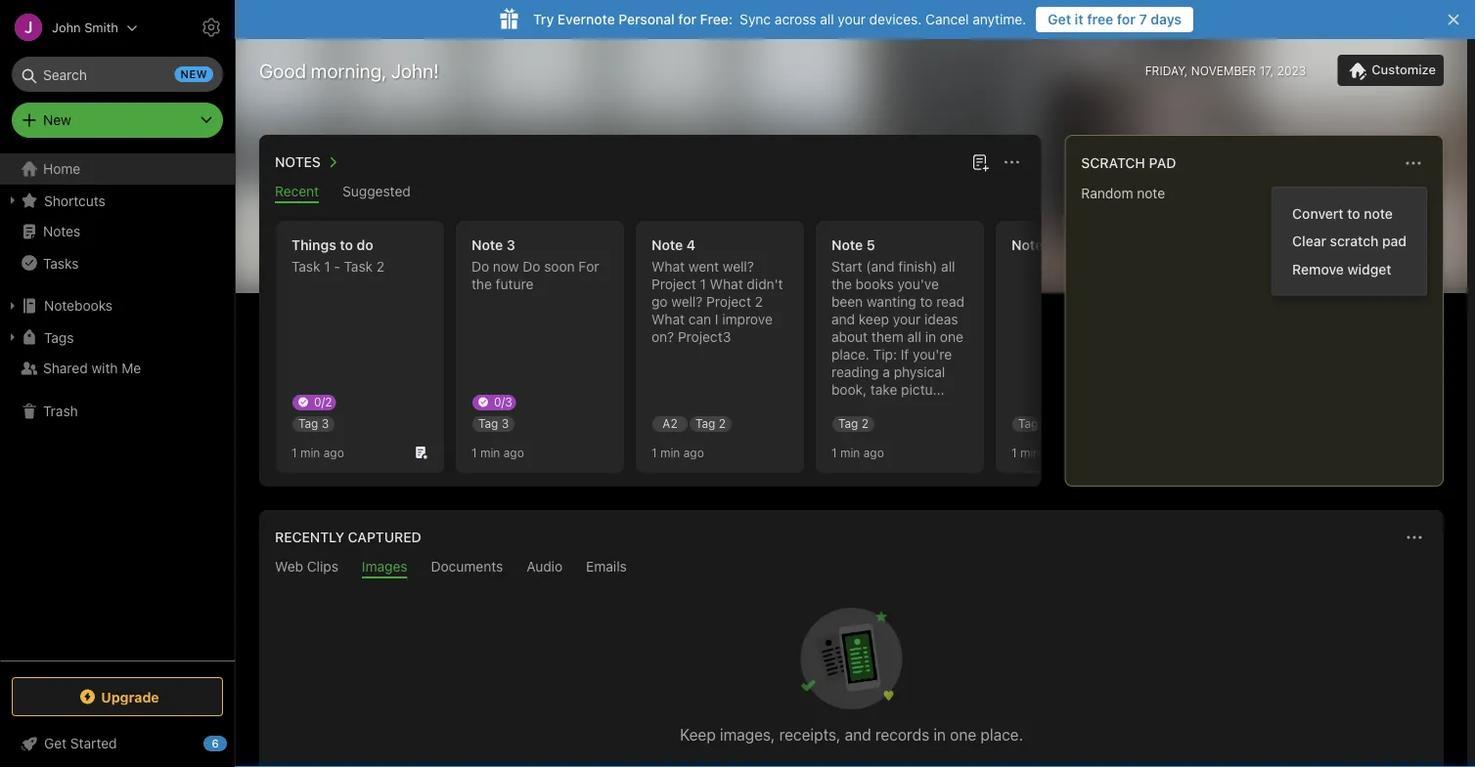 Task type: describe. For each thing, give the bounding box(es) containing it.
days
[[1151, 11, 1182, 27]]

tasks button
[[0, 248, 234, 279]]

pad
[[1149, 155, 1176, 171]]

1 vertical spatial well?
[[671, 294, 703, 310]]

min for tag 2
[[840, 446, 860, 460]]

remove widget link
[[1273, 255, 1426, 283]]

didn't
[[747, 276, 783, 293]]

pad
[[1382, 233, 1407, 249]]

(and
[[866, 259, 895, 275]]

to inside note 5 start (and finish) all the books you've been wanting to read and keep your ideas about them all in one place. tip: if you're reading a physical book, take pictu...
[[920, 294, 933, 310]]

more actions image for scratch pad
[[1402, 152, 1425, 175]]

2023
[[1277, 64, 1306, 77]]

reading
[[832, 364, 879, 381]]

records
[[875, 726, 930, 745]]

went
[[689, 259, 719, 275]]

notebooks link
[[0, 291, 234, 322]]

trash
[[43, 404, 78, 420]]

sync
[[740, 11, 771, 27]]

get it free for 7 days button
[[1036, 7, 1194, 32]]

friday,
[[1145, 64, 1188, 77]]

0/3
[[494, 395, 512, 409]]

1 1 min ago from the left
[[292, 446, 344, 460]]

Account field
[[0, 8, 138, 47]]

in inside images tab panel
[[934, 726, 946, 745]]

2 inside note 4 what went well? project 1 what didn't go well? project 2 what can i improve on? project3
[[755, 294, 763, 310]]

get for get it free for 7 days
[[1048, 11, 1071, 27]]

you're
[[913, 347, 952, 363]]

2 1 min ago from the left
[[472, 446, 524, 460]]

get started
[[44, 736, 117, 752]]

2 do from the left
[[523, 259, 540, 275]]

recently
[[275, 530, 344, 546]]

finish)
[[898, 259, 938, 275]]

tasks
[[43, 255, 79, 271]]

it
[[1075, 11, 1084, 27]]

recently captured button
[[271, 526, 421, 550]]

things to do task 1 - task 2
[[292, 237, 385, 275]]

improve
[[722, 312, 773, 328]]

customize button
[[1338, 55, 1444, 86]]

books
[[856, 276, 894, 293]]

tip:
[[873, 347, 897, 363]]

john
[[52, 20, 81, 35]]

7 inside recent tab panel
[[1047, 237, 1055, 253]]

future
[[496, 276, 534, 293]]

take
[[871, 382, 897, 398]]

tab list for notes
[[263, 183, 1037, 203]]

ago for a2
[[684, 446, 704, 460]]

expand notebooks image
[[5, 298, 21, 314]]

morning,
[[311, 59, 386, 82]]

documents tab
[[431, 559, 503, 579]]

2 horizontal spatial all
[[941, 259, 955, 275]]

1 min ago for a2
[[652, 446, 704, 460]]

click to collapse image
[[227, 732, 242, 755]]

images
[[362, 559, 408, 575]]

audio
[[527, 559, 563, 575]]

17,
[[1260, 64, 1274, 77]]

notes button
[[271, 151, 344, 174]]

and inside images tab panel
[[845, 726, 871, 745]]

in inside note 5 start (and finish) all the books you've been wanting to read and keep your ideas about them all in one place. tip: if you're reading a physical book, take pictu...
[[925, 329, 936, 345]]

tags
[[44, 329, 74, 346]]

remove widget
[[1293, 261, 1392, 277]]

note
[[1364, 205, 1393, 222]]

things
[[292, 237, 336, 253]]

1 task from the left
[[292, 259, 320, 275]]

6
[[212, 738, 219, 751]]

note 4 what went well? project 1 what didn't go well? project 2 what can i improve on? project3
[[652, 237, 783, 345]]

your inside note 5 start (and finish) all the books you've been wanting to read and keep your ideas about them all in one place. tip: if you're reading a physical book, take pictu...
[[893, 312, 921, 328]]

evernote
[[557, 11, 615, 27]]

john smith
[[52, 20, 118, 35]]

1 tag 2 from the left
[[696, 417, 726, 431]]

shared
[[43, 361, 88, 377]]

notes inside button
[[275, 154, 321, 170]]

a2
[[663, 417, 678, 431]]

convert
[[1293, 205, 1344, 222]]

images,
[[720, 726, 775, 745]]

soon
[[544, 259, 575, 275]]

more actions image for recently captured
[[1403, 526, 1426, 550]]

notes link
[[0, 216, 234, 248]]

2 tag from the left
[[478, 417, 498, 431]]

1 ago from the left
[[324, 446, 344, 460]]

-
[[334, 259, 340, 275]]

clear scratch pad
[[1293, 233, 1407, 249]]

dropdown list menu
[[1273, 200, 1426, 283]]

shared with me
[[43, 361, 141, 377]]

good
[[259, 59, 306, 82]]

2 down "book,"
[[862, 417, 869, 431]]

with
[[91, 361, 118, 377]]

4
[[687, 237, 696, 253]]

1 vertical spatial what
[[710, 276, 743, 293]]

you've
[[898, 276, 939, 293]]

0 vertical spatial your
[[838, 11, 866, 27]]

more actions field for recently captured
[[1401, 524, 1428, 552]]

shortcuts button
[[0, 185, 234, 216]]

5
[[867, 237, 875, 253]]

tag 3 for do now do soon for the future
[[478, 417, 509, 431]]

audio tab
[[527, 559, 563, 579]]

and inside note 5 start (and finish) all the books you've been wanting to read and keep your ideas about them all in one place. tip: if you're reading a physical book, take pictu...
[[832, 312, 855, 328]]

recent
[[275, 183, 319, 200]]

cancel
[[926, 11, 969, 27]]

0 vertical spatial project
[[652, 276, 696, 293]]

for for free:
[[678, 11, 697, 27]]

3 for things to do task 1 - task 2
[[322, 417, 329, 431]]

0 horizontal spatial all
[[820, 11, 834, 27]]

1 tag from the left
[[298, 417, 318, 431]]

notebooks
[[44, 298, 113, 314]]

tags button
[[0, 322, 234, 353]]

min for a2
[[660, 446, 680, 460]]

convert to note
[[1293, 205, 1393, 222]]

keep
[[680, 726, 716, 745]]

shortcuts
[[44, 192, 105, 209]]

suggested tab
[[343, 183, 411, 203]]

to for things
[[340, 237, 353, 253]]

0/2
[[314, 395, 332, 409]]

them
[[872, 329, 904, 345]]

now
[[493, 259, 519, 275]]

one inside images tab panel
[[950, 726, 977, 745]]

5 tag from the left
[[1018, 417, 1038, 431]]

web
[[275, 559, 303, 575]]



Task type: vqa. For each thing, say whether or not it's contained in the screenshot.
Free: 'for'
yes



Task type: locate. For each thing, give the bounding box(es) containing it.
3 tag from the left
[[696, 417, 715, 431]]

1 horizontal spatial task
[[344, 259, 373, 275]]

your left devices.
[[838, 11, 866, 27]]

start
[[832, 259, 862, 275]]

1 min ago for tag 1
[[1012, 446, 1064, 460]]

new button
[[12, 103, 223, 138]]

4 min from the left
[[840, 446, 860, 460]]

scratch pad
[[1081, 155, 1176, 171]]

place.
[[832, 347, 870, 363], [981, 726, 1023, 745]]

home
[[43, 161, 80, 177]]

2 vertical spatial all
[[907, 329, 921, 345]]

1 horizontal spatial your
[[893, 312, 921, 328]]

1 min ago down the 0/2
[[292, 446, 344, 460]]

0 vertical spatial well?
[[723, 259, 754, 275]]

images tab
[[362, 559, 408, 579]]

note inside note 3 do now do soon for the future
[[472, 237, 503, 253]]

get left it
[[1048, 11, 1071, 27]]

1 horizontal spatial for
[[1117, 11, 1136, 27]]

note for note 3
[[472, 237, 503, 253]]

1 min ago down 0/3
[[472, 446, 524, 460]]

about
[[832, 329, 868, 345]]

devices.
[[869, 11, 922, 27]]

2 right -
[[377, 259, 385, 275]]

do left now
[[472, 259, 489, 275]]

get it free for 7 days
[[1048, 11, 1182, 27]]

get for get started
[[44, 736, 67, 752]]

new
[[43, 112, 71, 128]]

web clips tab
[[275, 559, 338, 579]]

0 horizontal spatial project
[[652, 276, 696, 293]]

to left do
[[340, 237, 353, 253]]

note 3 do now do soon for the future
[[472, 237, 599, 293]]

free:
[[700, 11, 733, 27]]

all
[[820, 11, 834, 27], [941, 259, 955, 275], [907, 329, 921, 345]]

2 tab list from the top
[[263, 559, 1440, 579]]

0 vertical spatial in
[[925, 329, 936, 345]]

convert to note link
[[1273, 200, 1426, 227]]

0 vertical spatial 7
[[1139, 11, 1147, 27]]

expand tags image
[[5, 330, 21, 345]]

the
[[472, 276, 492, 293], [832, 276, 852, 293]]

note for note 4
[[652, 237, 683, 253]]

3 up now
[[507, 237, 515, 253]]

trash link
[[0, 396, 234, 428]]

try evernote personal for free: sync across all your devices. cancel anytime.
[[533, 11, 1026, 27]]

1 min ago for tag 2
[[832, 446, 884, 460]]

5 min from the left
[[1020, 446, 1040, 460]]

do up future
[[523, 259, 540, 275]]

Help and Learning task checklist field
[[0, 729, 235, 760]]

for right free
[[1117, 11, 1136, 27]]

settings image
[[200, 16, 223, 39]]

1 vertical spatial one
[[950, 726, 977, 745]]

3 inside note 3 do now do soon for the future
[[507, 237, 515, 253]]

in
[[925, 329, 936, 345], [934, 726, 946, 745]]

the down start
[[832, 276, 852, 293]]

all right across
[[820, 11, 834, 27]]

upgrade
[[101, 689, 159, 706]]

note for note 5
[[832, 237, 863, 253]]

2 the from the left
[[832, 276, 852, 293]]

min down 0/3
[[480, 446, 500, 460]]

2 ago from the left
[[504, 446, 524, 460]]

get inside button
[[1048, 11, 1071, 27]]

1 vertical spatial project
[[706, 294, 751, 310]]

1 min ago down tag 1
[[1012, 446, 1064, 460]]

2 horizontal spatial to
[[1347, 205, 1360, 222]]

images tab panel
[[259, 579, 1444, 768]]

1 the from the left
[[472, 276, 492, 293]]

free
[[1087, 11, 1114, 27]]

2 down didn't
[[755, 294, 763, 310]]

0 horizontal spatial the
[[472, 276, 492, 293]]

3 note from the left
[[832, 237, 863, 253]]

0 vertical spatial to
[[1347, 205, 1360, 222]]

0 horizontal spatial 7
[[1047, 237, 1055, 253]]

ago for tag 1
[[1044, 446, 1064, 460]]

pictu...
[[901, 382, 945, 398]]

the inside note 5 start (and finish) all the books you've been wanting to read and keep your ideas about them all in one place. tip: if you're reading a physical book, take pictu...
[[832, 276, 852, 293]]

1 horizontal spatial to
[[920, 294, 933, 310]]

remove
[[1293, 261, 1344, 277]]

0 vertical spatial what
[[652, 259, 685, 275]]

to inside dropdown list menu
[[1347, 205, 1360, 222]]

7 inside 'get it free for 7 days' button
[[1139, 11, 1147, 27]]

1 horizontal spatial the
[[832, 276, 852, 293]]

one down ideas
[[940, 329, 963, 345]]

1 horizontal spatial notes
[[275, 154, 321, 170]]

4 1 min ago from the left
[[832, 446, 884, 460]]

1 vertical spatial 7
[[1047, 237, 1055, 253]]

customize
[[1372, 62, 1436, 77]]

friday, november 17, 2023
[[1145, 64, 1306, 77]]

emails
[[586, 559, 627, 575]]

notes up "tasks"
[[43, 224, 80, 240]]

place. inside note 5 start (and finish) all the books you've been wanting to read and keep your ideas about them all in one place. tip: if you're reading a physical book, take pictu...
[[832, 347, 870, 363]]

min down a2
[[660, 446, 680, 460]]

2 vertical spatial to
[[920, 294, 933, 310]]

note 7
[[1012, 237, 1055, 253]]

0 horizontal spatial do
[[472, 259, 489, 275]]

1 note from the left
[[472, 237, 503, 253]]

in right records
[[934, 726, 946, 745]]

min down tag 1
[[1020, 446, 1040, 460]]

your down wanting
[[893, 312, 921, 328]]

0 vertical spatial all
[[820, 11, 834, 27]]

tree containing home
[[0, 154, 235, 660]]

project
[[652, 276, 696, 293], [706, 294, 751, 310]]

john!
[[391, 59, 439, 82]]

1 vertical spatial all
[[941, 259, 955, 275]]

0 horizontal spatial for
[[678, 11, 697, 27]]

More actions field
[[998, 149, 1026, 176], [1400, 150, 1427, 177], [1401, 524, 1428, 552]]

1 vertical spatial your
[[893, 312, 921, 328]]

min down the 0/2
[[300, 446, 320, 460]]

1 tag 3 from the left
[[298, 417, 329, 431]]

0 horizontal spatial get
[[44, 736, 67, 752]]

in up you're
[[925, 329, 936, 345]]

what
[[652, 259, 685, 275], [710, 276, 743, 293], [652, 312, 685, 328]]

for left free: at the left top
[[678, 11, 697, 27]]

1
[[324, 259, 330, 275], [700, 276, 706, 293], [1042, 417, 1047, 431], [292, 446, 297, 460], [472, 446, 477, 460], [652, 446, 657, 460], [832, 446, 837, 460], [1012, 446, 1017, 460]]

min down "book,"
[[840, 446, 860, 460]]

3 1 min ago from the left
[[652, 446, 704, 460]]

0 vertical spatial one
[[940, 329, 963, 345]]

2 right a2
[[719, 417, 726, 431]]

2 vertical spatial what
[[652, 312, 685, 328]]

try
[[533, 11, 554, 27]]

1 horizontal spatial do
[[523, 259, 540, 275]]

good morning, john!
[[259, 59, 439, 82]]

note
[[472, 237, 503, 253], [652, 237, 683, 253], [832, 237, 863, 253], [1012, 237, 1043, 253]]

0 horizontal spatial tag 2
[[696, 417, 726, 431]]

Search text field
[[25, 57, 209, 92]]

tab list containing recent
[[263, 183, 1037, 203]]

5 ago from the left
[[1044, 446, 1064, 460]]

tag 3 down the 0/2
[[298, 417, 329, 431]]

0 vertical spatial notes
[[275, 154, 321, 170]]

what up on?
[[652, 312, 685, 328]]

1 vertical spatial notes
[[43, 224, 80, 240]]

1 do from the left
[[472, 259, 489, 275]]

and down been
[[832, 312, 855, 328]]

1 horizontal spatial project
[[706, 294, 751, 310]]

clear
[[1293, 233, 1327, 249]]

1 min from the left
[[300, 446, 320, 460]]

well? up didn't
[[723, 259, 754, 275]]

more actions image
[[1000, 151, 1024, 174], [1402, 152, 1425, 175], [1403, 526, 1426, 550]]

ago for tag 2
[[864, 446, 884, 460]]

2 tag 2 from the left
[[838, 417, 869, 431]]

for for 7
[[1117, 11, 1136, 27]]

and
[[832, 312, 855, 328], [845, 726, 871, 745]]

wanting
[[867, 294, 916, 310]]

note inside note 4 what went well? project 1 what didn't go well? project 2 what can i improve on? project3
[[652, 237, 683, 253]]

0 horizontal spatial your
[[838, 11, 866, 27]]

scratch
[[1081, 155, 1145, 171]]

notes
[[275, 154, 321, 170], [43, 224, 80, 240]]

captured
[[348, 530, 421, 546]]

new search field
[[25, 57, 213, 92]]

shared with me link
[[0, 353, 234, 384]]

widget
[[1348, 261, 1392, 277]]

tab list
[[263, 183, 1037, 203], [263, 559, 1440, 579]]

what down went
[[710, 276, 743, 293]]

well?
[[723, 259, 754, 275], [671, 294, 703, 310]]

3 min from the left
[[660, 446, 680, 460]]

place. inside images tab panel
[[981, 726, 1023, 745]]

1 vertical spatial place.
[[981, 726, 1023, 745]]

to left note
[[1347, 205, 1360, 222]]

1 tab list from the top
[[263, 183, 1037, 203]]

to down the you've on the right
[[920, 294, 933, 310]]

task right -
[[344, 259, 373, 275]]

read
[[936, 294, 965, 310]]

min for tag 1
[[1020, 446, 1040, 460]]

been
[[832, 294, 863, 310]]

tag 2 right a2
[[696, 417, 726, 431]]

1 inside things to do task 1 - task 2
[[324, 259, 330, 275]]

Start writing… text field
[[1081, 185, 1442, 471]]

for
[[579, 259, 599, 275]]

do
[[472, 259, 489, 275], [523, 259, 540, 275]]

can
[[689, 312, 711, 328]]

1 horizontal spatial tag 2
[[838, 417, 869, 431]]

me
[[122, 361, 141, 377]]

emails tab
[[586, 559, 627, 579]]

documents
[[431, 559, 503, 575]]

for
[[678, 11, 697, 27], [1117, 11, 1136, 27]]

new
[[181, 68, 207, 81]]

1 vertical spatial to
[[340, 237, 353, 253]]

2 inside things to do task 1 - task 2
[[377, 259, 385, 275]]

7
[[1139, 11, 1147, 27], [1047, 237, 1055, 253]]

project3
[[678, 329, 731, 345]]

and left records
[[845, 726, 871, 745]]

what left went
[[652, 259, 685, 275]]

task down the things
[[292, 259, 320, 275]]

2 for from the left
[[1117, 11, 1136, 27]]

november
[[1191, 64, 1256, 77]]

keep images, receipts, and records in one place.
[[680, 726, 1023, 745]]

1 for from the left
[[678, 11, 697, 27]]

well? up the can
[[671, 294, 703, 310]]

1 min ago down a2
[[652, 446, 704, 460]]

all up if
[[907, 329, 921, 345]]

note inside note 5 start (and finish) all the books you've been wanting to read and keep your ideas about them all in one place. tip: if you're reading a physical book, take pictu...
[[832, 237, 863, 253]]

all right finish)
[[941, 259, 955, 275]]

0 horizontal spatial well?
[[671, 294, 703, 310]]

notes up recent
[[275, 154, 321, 170]]

2 tag 3 from the left
[[478, 417, 509, 431]]

tag 3 for task 1 - task 2
[[298, 417, 329, 431]]

0 vertical spatial get
[[1048, 11, 1071, 27]]

1 horizontal spatial all
[[907, 329, 921, 345]]

one right records
[[950, 726, 977, 745]]

ideas
[[925, 312, 958, 328]]

0 horizontal spatial tag 3
[[298, 417, 329, 431]]

get inside the help and learning task checklist field
[[44, 736, 67, 752]]

1 horizontal spatial 7
[[1139, 11, 1147, 27]]

more actions field for scratch pad
[[1400, 150, 1427, 177]]

0 horizontal spatial task
[[292, 259, 320, 275]]

tab list containing web clips
[[263, 559, 1440, 579]]

clear scratch pad link
[[1273, 227, 1426, 255]]

4 ago from the left
[[864, 446, 884, 460]]

1 vertical spatial tab list
[[263, 559, 1440, 579]]

scratch pad button
[[1077, 152, 1176, 175]]

a
[[883, 364, 890, 381]]

0 horizontal spatial to
[[340, 237, 353, 253]]

scratch
[[1330, 233, 1379, 249]]

the inside note 3 do now do soon for the future
[[472, 276, 492, 293]]

project up i
[[706, 294, 751, 310]]

go
[[652, 294, 668, 310]]

1 horizontal spatial well?
[[723, 259, 754, 275]]

tag 2 down "book,"
[[838, 417, 869, 431]]

do
[[357, 237, 373, 253]]

5 1 min ago from the left
[[1012, 446, 1064, 460]]

3 down the 0/2
[[322, 417, 329, 431]]

to for convert
[[1347, 205, 1360, 222]]

upgrade button
[[12, 678, 223, 717]]

one inside note 5 start (and finish) all the books you've been wanting to read and keep your ideas about them all in one place. tip: if you're reading a physical book, take pictu...
[[940, 329, 963, 345]]

3 down 0/3
[[502, 417, 509, 431]]

web clips
[[275, 559, 338, 575]]

4 tag from the left
[[838, 417, 858, 431]]

task
[[292, 259, 320, 275], [344, 259, 373, 275]]

0 vertical spatial and
[[832, 312, 855, 328]]

project up the go
[[652, 276, 696, 293]]

1 horizontal spatial place.
[[981, 726, 1023, 745]]

0 vertical spatial place.
[[832, 347, 870, 363]]

2 min from the left
[[480, 446, 500, 460]]

to inside things to do task 1 - task 2
[[340, 237, 353, 253]]

1 horizontal spatial tag 3
[[478, 417, 509, 431]]

2 task from the left
[[344, 259, 373, 275]]

recent tab
[[275, 183, 319, 203]]

the left future
[[472, 276, 492, 293]]

4 note from the left
[[1012, 237, 1043, 253]]

for inside 'get it free for 7 days' button
[[1117, 11, 1136, 27]]

on?
[[652, 329, 674, 345]]

tab list for recently captured
[[263, 559, 1440, 579]]

0 horizontal spatial notes
[[43, 224, 80, 240]]

1 min ago down "book,"
[[832, 446, 884, 460]]

tree
[[0, 154, 235, 660]]

recent tab panel
[[259, 203, 1475, 487]]

1 vertical spatial in
[[934, 726, 946, 745]]

3 for note 3 do now do soon for the future
[[502, 417, 509, 431]]

get left started
[[44, 736, 67, 752]]

0 horizontal spatial place.
[[832, 347, 870, 363]]

1 inside note 4 what went well? project 1 what didn't go well? project 2 what can i improve on? project3
[[700, 276, 706, 293]]

1 vertical spatial and
[[845, 726, 871, 745]]

0 vertical spatial tab list
[[263, 183, 1037, 203]]

receipts,
[[779, 726, 841, 745]]

2 note from the left
[[652, 237, 683, 253]]

3 ago from the left
[[684, 446, 704, 460]]

tag 3 down 0/3
[[478, 417, 509, 431]]

tag 1
[[1018, 417, 1047, 431]]

1 vertical spatial get
[[44, 736, 67, 752]]

anytime.
[[973, 11, 1026, 27]]

1 horizontal spatial get
[[1048, 11, 1071, 27]]



